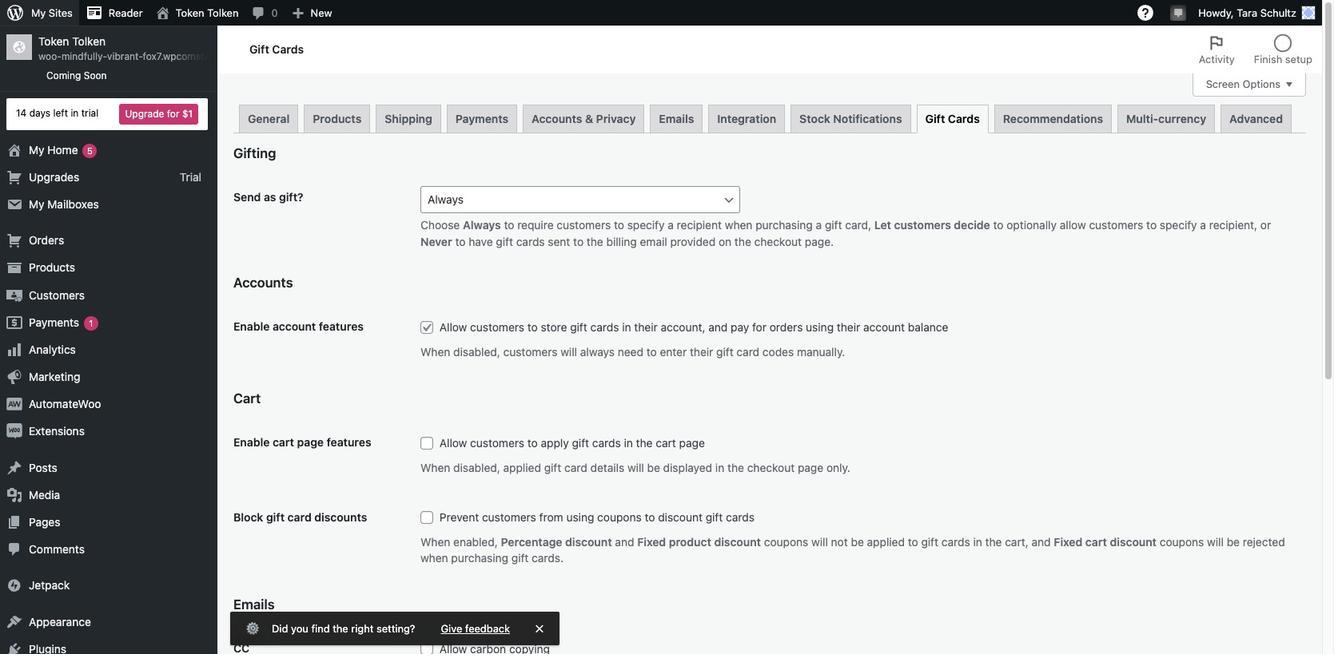 Task type: describe. For each thing, give the bounding box(es) containing it.
tara
[[1237, 6, 1258, 19]]

let
[[874, 219, 891, 232]]

allow customers to apply gift cards in the cart page
[[437, 437, 705, 450]]

my sites
[[31, 6, 73, 19]]

when inside coupons will be rejected when purchasing gift cards.
[[421, 551, 448, 565]]

token tolken woo-mindfully-vibrant-fox7.wpcomstaging.com coming soon
[[38, 34, 251, 82]]

cards up details
[[592, 437, 621, 450]]

schultz
[[1261, 6, 1297, 19]]

customers up the percentage
[[482, 511, 536, 525]]

finish setup
[[1254, 53, 1313, 66]]

block gift card discounts
[[233, 511, 367, 524]]

to down when disabled, applied gift card details will be displayed in the checkout page only.
[[645, 511, 655, 525]]

trial
[[81, 107, 99, 119]]

always
[[463, 219, 501, 232]]

multi-currency link
[[1118, 104, 1215, 132]]

token tolken
[[176, 6, 239, 19]]

be inside coupons will be rejected when purchasing gift cards.
[[1227, 536, 1240, 549]]

0 horizontal spatial cart
[[273, 436, 294, 450]]

product
[[669, 536, 711, 549]]

recommendations
[[1003, 112, 1103, 125]]

1 horizontal spatial emails
[[659, 112, 694, 125]]

send as gift?
[[233, 191, 303, 204]]

my mailboxes link
[[0, 191, 217, 218]]

1 horizontal spatial products
[[313, 112, 362, 125]]

pages
[[29, 516, 60, 529]]

email
[[640, 235, 667, 249]]

options
[[1243, 78, 1281, 91]]

main menu navigation
[[0, 26, 251, 655]]

gift cards link
[[917, 104, 989, 133]]

choose
[[421, 219, 460, 232]]

1 a from the left
[[668, 219, 674, 232]]

1 vertical spatial checkout
[[747, 461, 795, 475]]

to right not
[[908, 536, 918, 549]]

analytics
[[29, 343, 76, 356]]

cards left cart,
[[942, 536, 970, 549]]

give feedback button
[[441, 622, 510, 637]]

disabled, for customers
[[453, 345, 500, 359]]

multi-
[[1127, 112, 1159, 125]]

shipping link
[[376, 104, 441, 132]]

details
[[590, 461, 625, 475]]

mailboxes
[[47, 197, 99, 211]]

tolken for token tolken
[[207, 6, 239, 19]]

new link
[[284, 0, 339, 26]]

0 horizontal spatial card
[[288, 511, 312, 524]]

soon
[[84, 70, 107, 82]]

upgrades
[[29, 170, 79, 184]]

when inside choose always to require customers to specify a recipient when purchasing a gift card, let customers decide to optionally allow customers to specify a recipient, or never to have gift cards sent to the billing email provided on the checkout page.
[[725, 219, 753, 232]]

shipping
[[385, 112, 432, 125]]

1 horizontal spatial cart
[[656, 437, 676, 450]]

mindfully-
[[61, 51, 107, 63]]

require
[[517, 219, 554, 232]]

howdy, tara schultz
[[1199, 6, 1297, 19]]

recommendations link
[[994, 104, 1112, 132]]

1 horizontal spatial using
[[806, 321, 834, 334]]

card,
[[845, 219, 871, 232]]

coupons inside coupons will be rejected when purchasing gift cards.
[[1160, 536, 1204, 549]]

0 horizontal spatial and
[[615, 536, 634, 549]]

2 horizontal spatial cart
[[1086, 536, 1107, 549]]

media link
[[0, 482, 217, 509]]

allow customers to store gift cards in their account, and pay for orders using their account balance
[[437, 321, 949, 334]]

rejected
[[1243, 536, 1285, 549]]

to right 'sent'
[[573, 235, 584, 249]]

send
[[233, 191, 261, 204]]

currency
[[1159, 112, 1207, 125]]

enter
[[660, 345, 687, 359]]

1
[[89, 318, 93, 328]]

page.
[[805, 235, 834, 249]]

gift?
[[279, 191, 303, 204]]

pencil icon image
[[246, 623, 259, 636]]

setting?
[[377, 623, 415, 636]]

✕
[[536, 623, 544, 636]]

will right details
[[628, 461, 644, 475]]

pay
[[731, 321, 749, 334]]

0 horizontal spatial emails
[[233, 597, 275, 613]]

jetpack
[[29, 579, 70, 593]]

purchasing inside coupons will be rejected when purchasing gift cards.
[[451, 551, 509, 565]]

Allow carbon copying checkbox
[[421, 643, 433, 655]]

have
[[469, 235, 493, 249]]

to left apply
[[528, 437, 538, 450]]

to left require
[[504, 219, 514, 232]]

upgrade for $1
[[125, 108, 193, 120]]

trial
[[180, 170, 201, 184]]

in up when disabled, applied gift card details will be displayed in the checkout page only.
[[624, 437, 633, 450]]

for inside button
[[167, 108, 179, 120]]

in left cart,
[[973, 536, 982, 549]]

posts link
[[0, 455, 217, 482]]

balance
[[908, 321, 949, 334]]

notification image
[[1172, 6, 1185, 18]]

Allow customers to apply gift cards in the cart page checkbox
[[421, 437, 433, 450]]

left
[[53, 107, 68, 119]]

marketing link
[[0, 364, 217, 391]]

to left store
[[528, 321, 538, 334]]

products inside main menu navigation
[[29, 261, 75, 274]]

discounts
[[314, 511, 367, 524]]

screen options
[[1206, 78, 1281, 91]]

enable for enable cart page features
[[233, 436, 270, 450]]

decide
[[954, 219, 990, 232]]

0 horizontal spatial gift
[[249, 42, 269, 56]]

general
[[248, 112, 290, 125]]

1 horizontal spatial coupons
[[764, 536, 809, 549]]

payments for payments 1
[[29, 316, 79, 329]]

advanced
[[1230, 112, 1283, 125]]

codes
[[763, 345, 794, 359]]

when enabled, percentage discount and fixed product discount coupons will not be applied to gift cards in the cart, and fixed cart discount
[[421, 536, 1157, 549]]

$1
[[182, 108, 193, 120]]

customers down store
[[503, 345, 558, 359]]

will left not
[[812, 536, 828, 549]]

1 vertical spatial products link
[[0, 255, 217, 282]]

fox7.wpcomstaging.com
[[143, 51, 251, 63]]

token for token tolken woo-mindfully-vibrant-fox7.wpcomstaging.com coming soon
[[38, 34, 69, 48]]

in right displayed
[[715, 461, 725, 475]]

0 vertical spatial features
[[319, 320, 364, 334]]

reader
[[109, 6, 143, 19]]

payments 1
[[29, 316, 93, 329]]

14 days left in trial
[[16, 107, 99, 119]]

the right on
[[735, 235, 751, 249]]

activity
[[1199, 53, 1235, 66]]

manually.
[[797, 345, 845, 359]]

when disabled, applied gift card details will be displayed in the checkout page only.
[[421, 461, 851, 475]]

to right 'allow'
[[1147, 219, 1157, 232]]

reader link
[[79, 0, 149, 26]]

3 when from the top
[[421, 536, 450, 549]]

my home 5
[[29, 143, 93, 156]]

in up the need
[[622, 321, 631, 334]]

gift inside coupons will be rejected when purchasing gift cards.
[[512, 551, 529, 565]]

cards up when enabled, percentage discount and fixed product discount coupons will not be applied to gift cards in the cart, and fixed cart discount
[[726, 511, 755, 525]]

0
[[271, 6, 278, 19]]

customers left store
[[470, 321, 525, 334]]

2 horizontal spatial page
[[798, 461, 824, 475]]

privacy
[[596, 112, 636, 125]]

cart
[[233, 391, 261, 407]]

will inside coupons will be rejected when purchasing gift cards.
[[1207, 536, 1224, 549]]

accounts for accounts & privacy
[[532, 112, 582, 125]]

0 horizontal spatial gift cards
[[249, 42, 304, 56]]

you
[[291, 623, 308, 636]]

only.
[[827, 461, 851, 475]]

integration
[[717, 112, 776, 125]]

upgrade for $1 button
[[120, 104, 198, 124]]

cards up always
[[590, 321, 619, 334]]

to right decide on the top of page
[[993, 219, 1004, 232]]

the up when disabled, applied gift card details will be displayed in the checkout page only.
[[636, 437, 653, 450]]



Task type: vqa. For each thing, say whether or not it's contained in the screenshot.
topmost the Confirmation
no



Task type: locate. For each thing, give the bounding box(es) containing it.
as
[[264, 191, 276, 204]]

gift
[[249, 42, 269, 56], [925, 112, 945, 125]]

2 a from the left
[[816, 219, 822, 232]]

1 vertical spatial enable
[[233, 436, 270, 450]]

sites
[[49, 6, 73, 19]]

when down prevent customers from using coupons to discount gift cards option
[[421, 536, 450, 549]]

0 horizontal spatial accounts
[[233, 275, 293, 291]]

0 vertical spatial card
[[737, 345, 760, 359]]

posts
[[29, 461, 57, 475]]

my down upgrades
[[29, 197, 44, 211]]

automatewoo
[[29, 398, 101, 411]]

my for my sites
[[31, 6, 46, 19]]

0 vertical spatial using
[[806, 321, 834, 334]]

be left rejected
[[1227, 536, 1240, 549]]

0 vertical spatial tolken
[[207, 6, 239, 19]]

stock notifications
[[800, 112, 902, 125]]

pages link
[[0, 509, 217, 537]]

integration link
[[709, 104, 785, 132]]

fixed right cart,
[[1054, 536, 1083, 549]]

when disabled, customers will always need to enter their gift card codes manually.
[[421, 345, 845, 359]]

accounts for accounts
[[233, 275, 293, 291]]

their down allow customers to store gift cards in their account, and pay for orders using their account balance
[[690, 345, 713, 359]]

feedback
[[465, 623, 510, 636]]

home
[[47, 143, 78, 156]]

be
[[647, 461, 660, 475], [851, 536, 864, 549], [1227, 536, 1240, 549]]

0 horizontal spatial payments
[[29, 316, 79, 329]]

screen
[[1206, 78, 1240, 91]]

account
[[273, 320, 316, 334], [863, 321, 905, 334]]

0 horizontal spatial applied
[[503, 461, 541, 475]]

to left have
[[455, 235, 466, 249]]

2 horizontal spatial a
[[1200, 219, 1206, 232]]

my sites link
[[0, 0, 79, 26]]

and right cart,
[[1032, 536, 1051, 549]]

advanced link
[[1221, 104, 1292, 132]]

2 specify from the left
[[1160, 219, 1197, 232]]

the right displayed
[[728, 461, 744, 475]]

0 horizontal spatial their
[[634, 321, 658, 334]]

0 horizontal spatial page
[[297, 436, 324, 450]]

displayed
[[663, 461, 712, 475]]

0 vertical spatial enable
[[233, 320, 270, 334]]

their
[[634, 321, 658, 334], [837, 321, 860, 334], [690, 345, 713, 359]]

using up manually.
[[806, 321, 834, 334]]

cart up displayed
[[656, 437, 676, 450]]

will left always
[[561, 345, 577, 359]]

0 vertical spatial applied
[[503, 461, 541, 475]]

tab list
[[1189, 26, 1322, 74]]

comments
[[29, 543, 85, 557]]

checkout left only. at bottom
[[747, 461, 795, 475]]

a
[[668, 219, 674, 232], [816, 219, 822, 232], [1200, 219, 1206, 232]]

the left cart,
[[985, 536, 1002, 549]]

in right the left
[[71, 107, 79, 119]]

will left rejected
[[1207, 536, 1224, 549]]

1 horizontal spatial be
[[851, 536, 864, 549]]

0 horizontal spatial fixed
[[637, 536, 666, 549]]

0 vertical spatial gift
[[249, 42, 269, 56]]

1 vertical spatial gift cards
[[925, 112, 980, 125]]

1 horizontal spatial accounts
[[532, 112, 582, 125]]

tolken inside "token tolken woo-mindfully-vibrant-fox7.wpcomstaging.com coming soon"
[[72, 34, 106, 48]]

1 vertical spatial card
[[564, 461, 587, 475]]

1 horizontal spatial when
[[725, 219, 753, 232]]

payments
[[456, 112, 509, 125], [29, 316, 79, 329]]

1 horizontal spatial token
[[176, 6, 204, 19]]

customers left apply
[[470, 437, 525, 450]]

1 vertical spatial cards
[[948, 112, 980, 125]]

my
[[31, 6, 46, 19], [29, 143, 44, 156], [29, 197, 44, 211]]

optionally
[[1007, 219, 1057, 232]]

page up block gift card discounts
[[297, 436, 324, 450]]

1 vertical spatial token
[[38, 34, 69, 48]]

coupons
[[597, 511, 642, 525], [764, 536, 809, 549], [1160, 536, 1204, 549]]

to right the need
[[647, 345, 657, 359]]

2 vertical spatial my
[[29, 197, 44, 211]]

right
[[351, 623, 374, 636]]

0 vertical spatial allow
[[440, 321, 467, 334]]

fixed left product
[[637, 536, 666, 549]]

to
[[504, 219, 514, 232], [614, 219, 624, 232], [993, 219, 1004, 232], [1147, 219, 1157, 232], [455, 235, 466, 249], [573, 235, 584, 249], [528, 321, 538, 334], [647, 345, 657, 359], [528, 437, 538, 450], [645, 511, 655, 525], [908, 536, 918, 549]]

my for my mailboxes
[[29, 197, 44, 211]]

token up fox7.wpcomstaging.com at the top of the page
[[176, 6, 204, 19]]

1 horizontal spatial fixed
[[1054, 536, 1083, 549]]

cart right cart,
[[1086, 536, 1107, 549]]

0 horizontal spatial when
[[421, 551, 448, 565]]

tolken for token tolken woo-mindfully-vibrant-fox7.wpcomstaging.com coming soon
[[72, 34, 106, 48]]

0 vertical spatial payments
[[456, 112, 509, 125]]

1 when from the top
[[421, 345, 450, 359]]

a left 'recipient,'
[[1200, 219, 1206, 232]]

0 vertical spatial accounts
[[532, 112, 582, 125]]

purchasing inside choose always to require customers to specify a recipient when purchasing a gift card, let customers decide to optionally allow customers to specify a recipient, or never to have gift cards sent to the billing email provided on the checkout page.
[[756, 219, 813, 232]]

2 horizontal spatial be
[[1227, 536, 1240, 549]]

coupons will be rejected when purchasing gift cards.
[[421, 536, 1285, 565]]

0 horizontal spatial be
[[647, 461, 660, 475]]

when for when disabled, applied gift card details will be displayed in the checkout page only.
[[421, 461, 450, 475]]

1 horizontal spatial a
[[816, 219, 822, 232]]

cards down require
[[516, 235, 545, 249]]

1 horizontal spatial account
[[863, 321, 905, 334]]

tolken
[[207, 6, 239, 19], [72, 34, 106, 48]]

page up displayed
[[679, 437, 705, 450]]

tolken up mindfully-
[[72, 34, 106, 48]]

2 horizontal spatial and
[[1032, 536, 1051, 549]]

token inside the toolbar navigation
[[176, 6, 204, 19]]

gift cards
[[249, 42, 304, 56], [925, 112, 980, 125]]

in
[[71, 107, 79, 119], [622, 321, 631, 334], [624, 437, 633, 450], [715, 461, 725, 475], [973, 536, 982, 549]]

1 allow from the top
[[440, 321, 467, 334]]

from
[[539, 511, 563, 525]]

for right "pay"
[[752, 321, 767, 334]]

Prevent customers from using coupons to discount gift cards checkbox
[[421, 511, 433, 524]]

allow for allow customers to apply gift cards in the cart page
[[440, 437, 467, 450]]

token for token tolken
[[176, 6, 204, 19]]

1 horizontal spatial applied
[[867, 536, 905, 549]]

0 horizontal spatial for
[[167, 108, 179, 120]]

3 a from the left
[[1200, 219, 1206, 232]]

1 vertical spatial allow
[[440, 437, 467, 450]]

products link right general
[[304, 104, 370, 132]]

and left "pay"
[[709, 321, 728, 334]]

stock
[[800, 112, 831, 125]]

0 vertical spatial emails
[[659, 112, 694, 125]]

checkout
[[754, 235, 802, 249], [747, 461, 795, 475]]

0 horizontal spatial products link
[[0, 255, 217, 282]]

1 horizontal spatial page
[[679, 437, 705, 450]]

0 vertical spatial when
[[421, 345, 450, 359]]

1 vertical spatial purchasing
[[451, 551, 509, 565]]

coming
[[46, 70, 81, 82]]

customers
[[29, 288, 85, 302]]

be left displayed
[[647, 461, 660, 475]]

14
[[16, 107, 27, 119]]

0 vertical spatial purchasing
[[756, 219, 813, 232]]

appearance
[[29, 615, 91, 629]]

products link up the 1
[[0, 255, 217, 282]]

products link
[[304, 104, 370, 132], [0, 255, 217, 282]]

enabled,
[[453, 536, 498, 549]]

1 vertical spatial accounts
[[233, 275, 293, 291]]

enable cart page features
[[233, 436, 371, 450]]

card left discounts
[[288, 511, 312, 524]]

specify left 'recipient,'
[[1160, 219, 1197, 232]]

2 enable from the top
[[233, 436, 270, 450]]

2 when from the top
[[421, 461, 450, 475]]

emails right privacy
[[659, 112, 694, 125]]

find
[[311, 623, 330, 636]]

enable down cart
[[233, 436, 270, 450]]

1 horizontal spatial cards
[[948, 112, 980, 125]]

1 specify from the left
[[627, 219, 665, 232]]

block
[[233, 511, 263, 524]]

products right general
[[313, 112, 362, 125]]

token tolken link
[[149, 0, 245, 26]]

checkout left page.
[[754, 235, 802, 249]]

1 vertical spatial for
[[752, 321, 767, 334]]

1 vertical spatial applied
[[867, 536, 905, 549]]

gifting
[[233, 146, 276, 162]]

a up page.
[[816, 219, 822, 232]]

1 vertical spatial emails
[[233, 597, 275, 613]]

when up on
[[725, 219, 753, 232]]

allow
[[440, 321, 467, 334], [440, 437, 467, 450]]

1 vertical spatial when
[[421, 551, 448, 565]]

orders
[[770, 321, 803, 334]]

0 vertical spatial for
[[167, 108, 179, 120]]

my inside the toolbar navigation
[[31, 6, 46, 19]]

page left only. at bottom
[[798, 461, 824, 475]]

toolbar navigation
[[0, 0, 1322, 29]]

analytics link
[[0, 337, 217, 364]]

my for my home 5
[[29, 143, 44, 156]]

allow
[[1060, 219, 1086, 232]]

card down the 'allow customers to apply gift cards in the cart page'
[[564, 461, 587, 475]]

1 fixed from the left
[[637, 536, 666, 549]]

1 horizontal spatial specify
[[1160, 219, 1197, 232]]

Allow customers to store gift cards in their account, and pay for orders using their account balance checkbox
[[421, 321, 433, 334]]

disabled, for applied
[[453, 461, 500, 475]]

using right 'from'
[[566, 511, 594, 525]]

token up woo-
[[38, 34, 69, 48]]

checkout inside choose always to require customers to specify a recipient when purchasing a gift card, let customers decide to optionally allow customers to specify a recipient, or never to have gift cards sent to the billing email provided on the checkout page.
[[754, 235, 802, 249]]

media
[[29, 488, 60, 502]]

when down allow customers to apply gift cards in the cart page checkbox
[[421, 461, 450, 475]]

the right find
[[333, 623, 348, 636]]

percentage
[[501, 536, 562, 549]]

0 vertical spatial my
[[31, 6, 46, 19]]

multi-currency
[[1127, 112, 1207, 125]]

0 horizontal spatial account
[[273, 320, 316, 334]]

recipient
[[677, 219, 722, 232]]

2 disabled, from the top
[[453, 461, 500, 475]]

1 horizontal spatial their
[[690, 345, 713, 359]]

0 vertical spatial products link
[[304, 104, 370, 132]]

1 vertical spatial features
[[327, 436, 371, 450]]

general link
[[239, 104, 298, 132]]

customers up 'sent'
[[557, 219, 611, 232]]

1 enable from the top
[[233, 320, 270, 334]]

provided
[[670, 235, 716, 249]]

1 vertical spatial using
[[566, 511, 594, 525]]

customers right let
[[894, 219, 951, 232]]

payments for payments
[[456, 112, 509, 125]]

gift down 0 link
[[249, 42, 269, 56]]

0 vertical spatial gift cards
[[249, 42, 304, 56]]

payments inside main menu navigation
[[29, 316, 79, 329]]

and down prevent customers from using coupons to discount gift cards
[[615, 536, 634, 549]]

2 vertical spatial card
[[288, 511, 312, 524]]

token inside "token tolken woo-mindfully-vibrant-fox7.wpcomstaging.com coming soon"
[[38, 34, 69, 48]]

or
[[1261, 219, 1271, 232]]

customers right 'allow'
[[1089, 219, 1144, 232]]

specify up email
[[627, 219, 665, 232]]

cards.
[[532, 551, 564, 565]]

give
[[441, 623, 462, 636]]

when
[[725, 219, 753, 232], [421, 551, 448, 565]]

emails up "pencil icon"
[[233, 597, 275, 613]]

allow right allow customers to apply gift cards in the cart page checkbox
[[440, 437, 467, 450]]

enable
[[233, 320, 270, 334], [233, 436, 270, 450]]

applied right not
[[867, 536, 905, 549]]

be right not
[[851, 536, 864, 549]]

0 horizontal spatial coupons
[[597, 511, 642, 525]]

accounts up enable account features
[[233, 275, 293, 291]]

2 horizontal spatial card
[[737, 345, 760, 359]]

accounts left &
[[532, 112, 582, 125]]

2 fixed from the left
[[1054, 536, 1083, 549]]

finish setup button
[[1245, 26, 1322, 74]]

0 vertical spatial checkout
[[754, 235, 802, 249]]

1 vertical spatial payments
[[29, 316, 79, 329]]

accounts & privacy
[[532, 112, 636, 125]]

0 horizontal spatial a
[[668, 219, 674, 232]]

1 horizontal spatial gift
[[925, 112, 945, 125]]

their up manually.
[[837, 321, 860, 334]]

0 horizontal spatial products
[[29, 261, 75, 274]]

products up customers
[[29, 261, 75, 274]]

orders
[[29, 234, 64, 247]]

payments right shipping
[[456, 112, 509, 125]]

tolken inside token tolken link
[[207, 6, 239, 19]]

1 vertical spatial tolken
[[72, 34, 106, 48]]

my left home
[[29, 143, 44, 156]]

0 horizontal spatial purchasing
[[451, 551, 509, 565]]

sent
[[548, 235, 570, 249]]

1 vertical spatial when
[[421, 461, 450, 475]]

2 horizontal spatial coupons
[[1160, 536, 1204, 549]]

0 horizontal spatial using
[[566, 511, 594, 525]]

accounts & privacy link
[[523, 104, 645, 132]]

a up provided
[[668, 219, 674, 232]]

0 vertical spatial token
[[176, 6, 204, 19]]

page
[[297, 436, 324, 450], [679, 437, 705, 450], [798, 461, 824, 475]]

tolken left 0 link
[[207, 6, 239, 19]]

2 allow from the top
[[440, 437, 467, 450]]

2 horizontal spatial their
[[837, 321, 860, 334]]

extensions
[[29, 425, 85, 438]]

1 horizontal spatial and
[[709, 321, 728, 334]]

to up billing
[[614, 219, 624, 232]]

1 disabled, from the top
[[453, 345, 500, 359]]

cart up block gift card discounts
[[273, 436, 294, 450]]

0 horizontal spatial cards
[[272, 42, 304, 56]]

1 vertical spatial disabled,
[[453, 461, 500, 475]]

gift inside "gift cards" link
[[925, 112, 945, 125]]

payments link
[[447, 104, 517, 132]]

0 vertical spatial cards
[[272, 42, 304, 56]]

when down prevent customers from using coupons to discount gift cards option
[[421, 551, 448, 565]]

allow for allow customers to store gift cards in their account, and pay for orders using their account balance
[[440, 321, 467, 334]]

enable for enable account features
[[233, 320, 270, 334]]

0 horizontal spatial specify
[[627, 219, 665, 232]]

1 horizontal spatial products link
[[304, 104, 370, 132]]

cart,
[[1005, 536, 1029, 549]]

0 horizontal spatial token
[[38, 34, 69, 48]]

card down "pay"
[[737, 345, 760, 359]]

their up when disabled, customers will always need to enter their gift card codes manually.
[[634, 321, 658, 334]]

purchasing
[[756, 219, 813, 232], [451, 551, 509, 565]]

1 horizontal spatial for
[[752, 321, 767, 334]]

gift right notifications
[[925, 112, 945, 125]]

when for when disabled, customers will always need to enter their gift card codes manually.
[[421, 345, 450, 359]]

in inside navigation
[[71, 107, 79, 119]]

purchasing up page.
[[756, 219, 813, 232]]

for left $1
[[167, 108, 179, 120]]

cards
[[272, 42, 304, 56], [948, 112, 980, 125]]

cards inside choose always to require customers to specify a recipient when purchasing a gift card, let customers decide to optionally allow customers to specify a recipient, or never to have gift cards sent to the billing email provided on the checkout page.
[[516, 235, 545, 249]]

jetpack link
[[0, 573, 217, 600]]

never
[[421, 235, 452, 249]]

tab list containing activity
[[1189, 26, 1322, 74]]

0 vertical spatial disabled,
[[453, 345, 500, 359]]

the left billing
[[587, 235, 603, 249]]

my left sites
[[31, 6, 46, 19]]

fixed
[[637, 536, 666, 549], [1054, 536, 1083, 549]]

0 vertical spatial when
[[725, 219, 753, 232]]

payments up analytics
[[29, 316, 79, 329]]

applied down apply
[[503, 461, 541, 475]]

products
[[313, 112, 362, 125], [29, 261, 75, 274]]

enable up cart
[[233, 320, 270, 334]]

customers link
[[0, 282, 217, 309]]

purchasing down enabled,
[[451, 551, 509, 565]]

0 vertical spatial products
[[313, 112, 362, 125]]

1 horizontal spatial gift cards
[[925, 112, 980, 125]]

allow right allow customers to store gift cards in their account, and pay for orders using their account balance checkbox
[[440, 321, 467, 334]]

vibrant-
[[107, 51, 143, 63]]

1 vertical spatial gift
[[925, 112, 945, 125]]



